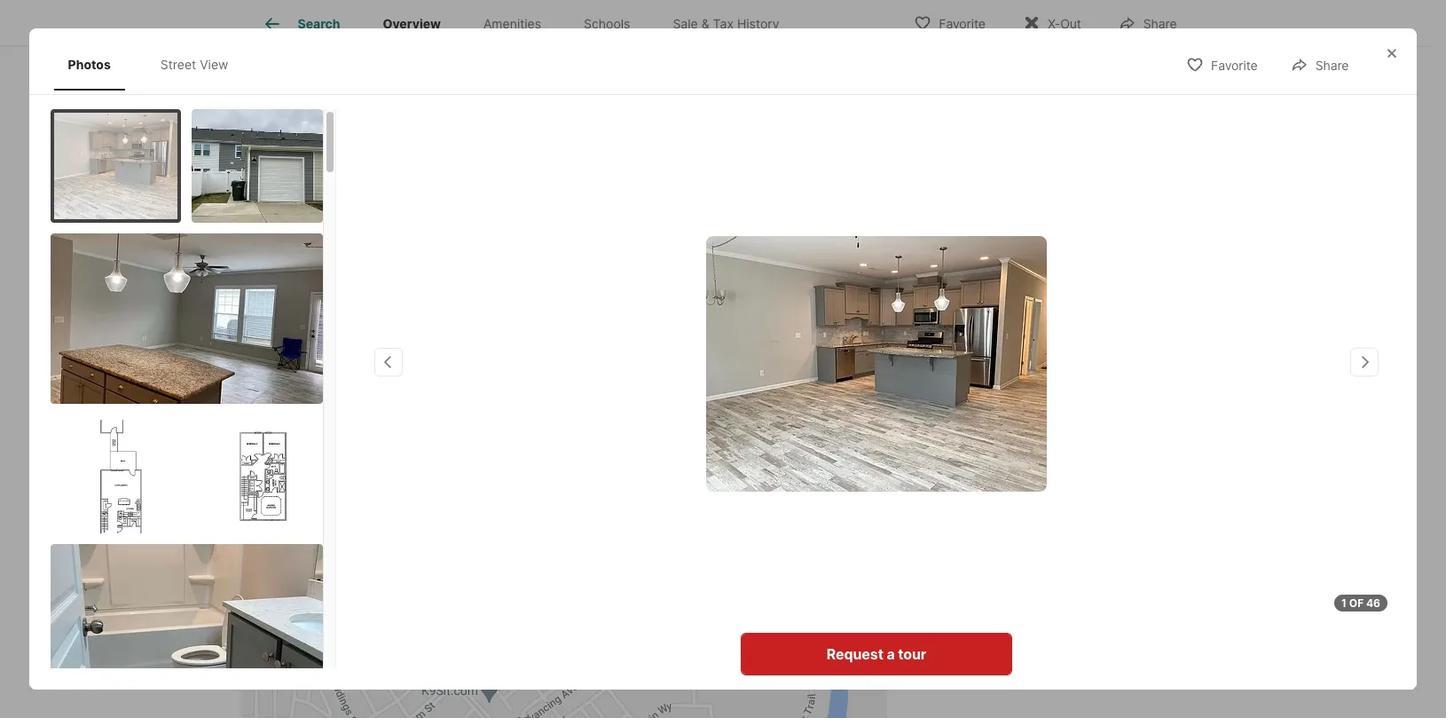 Task type: locate. For each thing, give the bounding box(es) containing it.
schools inside tab
[[584, 16, 631, 31]]

(washer
[[658, 635, 714, 653]]

0 vertical spatial floor
[[366, 550, 397, 567]]

- left two
[[678, 656, 684, 674]]

software.
[[374, 528, 437, 546]]

0 horizontal spatial share button
[[1104, 4, 1193, 40]]

manager inside the if you need prompt assistance please call the property manager at
[[1100, 346, 1158, 364]]

1 horizontal spatial living
[[689, 571, 724, 589]]

5407 wallace martin way unit 5407
[[241, 160, 479, 178]]

included: down stainless
[[404, 464, 465, 482]]

1 horizontal spatial favorite button
[[1172, 46, 1274, 83]]

1 vertical spatial street view button
[[684, 646, 766, 667]]

2 horizontal spatial view
[[739, 651, 762, 663]]

martin up townhouse
[[448, 372, 514, 396]]

using
[[241, 528, 277, 546]]

laundry
[[504, 635, 558, 653]]

floor down pool
[[501, 592, 531, 610]]

1 vertical spatial 650-
[[375, 507, 407, 525]]

1 vertical spatial manager
[[1100, 346, 1158, 364]]

2 vertical spatial floor
[[401, 614, 431, 631]]

way
[[382, 160, 411, 178], [519, 372, 562, 396]]

pool,
[[363, 443, 396, 461]]

0 horizontal spatial the
[[716, 486, 738, 504]]

2 vertical spatial view
[[739, 651, 762, 663]]

2 horizontal spatial floor
[[501, 592, 531, 610]]

to right 401
[[639, 678, 653, 695]]

walking
[[340, 699, 390, 717]]

guest
[[241, 635, 281, 653]]

wallace up /mo
[[279, 160, 331, 178]]

plan. up .
[[535, 592, 568, 610]]

manager down hear
[[999, 268, 1058, 285]]

schools left sale
[[584, 16, 631, 31]]

- up nice
[[836, 528, 843, 546]]

property up days.
[[937, 268, 995, 285]]

living down are
[[689, 571, 724, 589]]

share button
[[1104, 4, 1193, 40], [1276, 46, 1365, 83]]

directions button
[[773, 646, 848, 667]]

heat, up 2023.
[[587, 464, 621, 482]]

share inside request a tour dialog
[[1316, 58, 1350, 73]]

0 horizontal spatial floor
[[366, 550, 397, 567]]

2 horizontal spatial street view
[[708, 651, 762, 663]]

1
[[401, 550, 407, 567], [1342, 597, 1348, 610]]

overview
[[383, 16, 441, 31]]

washer
[[821, 443, 870, 461]]

bath down the master
[[310, 678, 340, 695]]

(215)
[[959, 367, 995, 385]]

1 vertical spatial view
[[335, 97, 365, 112]]

score
[[689, 699, 726, 717]]

bedrooms down the included).
[[790, 656, 858, 674]]

- down 'vinyl'
[[493, 635, 500, 653]]

tab list containing photos
[[50, 39, 261, 90]]

amenities inside amazing 4 bedroom, 3 bathroom townhouse in raleigh. amenities included: central air, central heat, dishwasher, pool, stainless steel appliance, updated kitchen, updated bathroom, washer dryer, and yard. utilities included: cable, electricity, heat, gas, internet, air conditioning and water. is not pet friendly. date available: oct 15th 2023. please submit the form on this page or contact nag at 215-650-7574 to learn more. this property is managed by a responsible landlord using avail landlord software. comfortable and luxurious 4 bedroom - 3 bath townhome - 3 bedrooms second floor 1 bedroom on downstairs public schools are at walkable distance nice community with excellent swimming pool with 1850 square feet of living space, property features classic details and a fabulous floor plan. exceptional townhome features: - dramatic living room with a open floor plan. vinyl flooring . - spacious kitchen with granite countertops, - guest suit with full bath on first floor. - laundry room upstairs (washer and dryer included). - exquisite master bedroom with walk-in closets and ensuite bath. - two additional bedrooms with a full bath and dual vanity. - easy access 540 and 401 to downtown in 20 minutes approx - connection to walking trails. -looking for tenants with good credit score an
[[617, 422, 683, 440]]

1 horizontal spatial floor
[[401, 614, 431, 631]]

2 horizontal spatial the
[[1120, 246, 1142, 264]]

martin
[[335, 160, 378, 178], [448, 372, 514, 396]]

and up 540
[[557, 656, 583, 674]]

1 vertical spatial the
[[1012, 346, 1034, 364]]

we
[[937, 225, 958, 243]]

- down managed
[[700, 528, 707, 546]]

0 horizontal spatial way
[[382, 160, 411, 178]]

1 left 46
[[1342, 597, 1348, 610]]

0 vertical spatial martin
[[335, 160, 378, 178]]

0 horizontal spatial landlord
[[316, 528, 370, 546]]

0 horizontal spatial plan.
[[435, 614, 468, 631]]

is
[[286, 486, 297, 504]]

0 horizontal spatial heat,
[[241, 443, 275, 461]]

1 vertical spatial bedrooms
[[790, 656, 858, 674]]

0 horizontal spatial living
[[241, 614, 276, 631]]

tab list
[[241, 0, 815, 45], [50, 39, 261, 90]]

street inside street view 'tab'
[[161, 57, 196, 72]]

closets
[[505, 656, 553, 674]]

townhome down responsible
[[759, 528, 832, 546]]

the inside we have received your request. you should hear back from the property manager in 2-3 business days.
[[1120, 246, 1142, 264]]

5407
[[241, 160, 275, 178], [446, 160, 479, 178], [307, 372, 360, 396], [613, 372, 665, 396]]

updated down raleigh.
[[571, 443, 627, 461]]

downtown
[[657, 678, 727, 695]]

the up business
[[1120, 246, 1142, 264]]

1 inside request a tour dialog
[[1342, 597, 1348, 610]]

a left tour
[[887, 645, 895, 663]]

room down .
[[562, 635, 597, 653]]

2023.
[[575, 486, 614, 504]]

bedroom down managed
[[636, 528, 696, 546]]

0 horizontal spatial room
[[280, 614, 314, 631]]

2 updated from the left
[[688, 443, 744, 461]]

tax
[[713, 16, 734, 31]]

street view button up 5407 wallace martin way unit 5407
[[255, 87, 380, 123]]

tab list inside request a tour dialog
[[50, 39, 261, 90]]

two
[[688, 656, 716, 674]]

0 horizontal spatial favorite
[[939, 16, 986, 31]]

7574 down date
[[407, 507, 440, 525]]

manager inside we have received your request. you should hear back from the property manager in 2-3 business days.
[[999, 268, 1058, 285]]

2 vertical spatial street view
[[708, 651, 762, 663]]

price
[[241, 221, 275, 239]]

another
[[1014, 413, 1068, 431]]

650- down friendly.
[[375, 507, 407, 525]]

bath down open
[[370, 635, 400, 653]]

0 vertical spatial room
[[280, 614, 314, 631]]

0 horizontal spatial manager
[[999, 268, 1058, 285]]

1 vertical spatial street view
[[295, 97, 365, 112]]

1 vertical spatial living
[[241, 614, 276, 631]]

schools
[[584, 16, 631, 31], [618, 550, 671, 567]]

1 horizontal spatial bedroom
[[636, 528, 696, 546]]

full down open
[[346, 635, 366, 653]]

1 horizontal spatial share
[[1316, 58, 1350, 73]]

full
[[346, 635, 366, 653], [286, 678, 306, 695]]

photos tab
[[54, 43, 125, 87]]

46
[[1367, 597, 1381, 610]]

0 horizontal spatial share
[[1144, 16, 1178, 31]]

room
[[280, 614, 314, 631], [562, 635, 597, 653]]

schools inside amazing 4 bedroom, 3 bathroom townhouse in raleigh. amenities included: central air, central heat, dishwasher, pool, stainless steel appliance, updated kitchen, updated bathroom, washer dryer, and yard. utilities included: cable, electricity, heat, gas, internet, air conditioning and water. is not pet friendly. date available: oct 15th 2023. please submit the form on this page or contact nag at 215-650-7574 to learn more. this property is managed by a responsible landlord using avail landlord software. comfortable and luxurious 4 bedroom - 3 bath townhome - 3 bedrooms second floor 1 bedroom on downstairs public schools are at walkable distance nice community with excellent swimming pool with 1850 square feet of living space, property features classic details and a fabulous floor plan. exceptional townhome features: - dramatic living room with a open floor plan. vinyl flooring . - spacious kitchen with granite countertops, - guest suit with full bath on first floor. - laundry room upstairs (washer and dryer included). - exquisite master bedroom with walk-in closets and ensuite bath. - two additional bedrooms with a full bath and dual vanity. - easy access 540 and 401 to downtown in 20 minutes approx - connection to walking trails. -looking for tenants with good credit score an
[[618, 550, 671, 567]]

1 vertical spatial on
[[475, 550, 492, 567]]

dramatic
[[807, 592, 868, 610]]

space,
[[728, 571, 772, 589]]

pool
[[487, 571, 516, 589]]

sale & tax history tab
[[652, 3, 801, 45]]

street view button up 20 at the right bottom
[[684, 646, 766, 667]]

air
[[717, 464, 734, 482]]

amenities tab
[[462, 3, 563, 45]]

0 horizontal spatial street view button
[[255, 87, 380, 123]]

1 horizontal spatial of
[[1350, 597, 1365, 610]]

1 of 46
[[1342, 597, 1381, 610]]

1 vertical spatial way
[[519, 372, 562, 396]]

view
[[200, 57, 229, 72], [335, 97, 365, 112], [739, 651, 762, 663]]

0 horizontal spatial bath
[[310, 678, 340, 695]]

a
[[737, 507, 745, 525], [427, 592, 435, 610], [351, 614, 359, 631], [887, 645, 895, 663], [274, 678, 282, 695]]

on up responsible
[[776, 486, 793, 504]]

central up washer
[[826, 422, 873, 440]]

the up (215) 650-7574
[[1012, 346, 1034, 364]]

of down are
[[671, 571, 685, 589]]

included: up air
[[687, 422, 748, 440]]

7574 down prompt
[[1033, 367, 1068, 385]]

1 horizontal spatial amenities
[[617, 422, 683, 440]]

bedrooms up "community"
[[241, 550, 309, 567]]

schools tab
[[563, 3, 652, 45]]

1 vertical spatial schools
[[618, 550, 671, 567]]

0 vertical spatial street
[[161, 57, 196, 72]]

0 horizontal spatial street
[[161, 57, 196, 72]]

2 horizontal spatial on
[[776, 486, 793, 504]]

0 horizontal spatial favorite button
[[900, 4, 1001, 40]]

650- down call
[[999, 367, 1033, 385]]

with up the master
[[313, 635, 342, 653]]

fabulous
[[439, 592, 497, 610]]

1 horizontal spatial bath
[[370, 635, 400, 653]]

from
[[1085, 246, 1116, 264]]

- right .
[[571, 614, 577, 631]]

0 horizontal spatial 650-
[[375, 507, 407, 525]]

dishwasher
[[295, 283, 354, 296]]

5407 wallace martin way unit 5407 image
[[707, 236, 1048, 491]]

1 horizontal spatial full
[[346, 635, 366, 653]]

message
[[1071, 413, 1134, 431]]

tour
[[899, 645, 927, 663]]

out
[[1061, 16, 1082, 31]]

at inside the if you need prompt assistance please call the property manager at
[[937, 367, 950, 385]]

responsible
[[749, 507, 827, 525]]

landlord down or
[[831, 507, 885, 525]]

on left first
[[404, 635, 421, 653]]

with down exquisite
[[241, 678, 270, 695]]

a left open
[[351, 614, 359, 631]]

martin up /mo
[[335, 160, 378, 178]]

managed
[[650, 507, 713, 525]]

0 vertical spatial 7574
[[1033, 367, 1068, 385]]

0 horizontal spatial full
[[286, 678, 306, 695]]

favorite for x-out
[[939, 16, 986, 31]]

1 vertical spatial favorite button
[[1172, 46, 1274, 83]]

menu bar
[[250, 644, 399, 679]]

- right approx
[[875, 678, 882, 695]]

7574
[[1033, 367, 1068, 385], [407, 507, 440, 525]]

0 vertical spatial share
[[1144, 16, 1178, 31]]

a up "connection"
[[274, 678, 282, 695]]

image image
[[241, 0, 908, 137], [915, 0, 1193, 137], [192, 109, 323, 222], [54, 112, 178, 219], [50, 233, 323, 403], [50, 419, 181, 533], [192, 419, 323, 533], [50, 544, 323, 714]]

in inside we have received your request. you should hear back from the property manager in 2-3 business days.
[[1062, 268, 1073, 285]]

with down second
[[319, 571, 348, 589]]

bedroom
[[411, 550, 471, 567]]

updated up air
[[688, 443, 744, 461]]

street view button
[[255, 87, 380, 123], [684, 646, 766, 667]]

1 vertical spatial room
[[562, 635, 597, 653]]

1 vertical spatial at
[[327, 507, 341, 525]]

1 horizontal spatial unit
[[567, 372, 608, 396]]

bedroom
[[636, 528, 696, 546], [356, 656, 417, 674]]

0 horizontal spatial view
[[200, 57, 229, 72]]

townhome
[[759, 528, 832, 546], [653, 592, 727, 610]]

plan.
[[535, 592, 568, 610], [435, 614, 468, 631]]

tab list for share
[[50, 39, 261, 90]]

0 vertical spatial to
[[444, 507, 458, 525]]

4 right luxurious
[[623, 528, 632, 546]]

at down pet
[[327, 507, 341, 525]]

send
[[975, 413, 1011, 431]]

2 horizontal spatial street
[[708, 651, 737, 663]]

wallace up bathroom
[[365, 372, 444, 396]]

1 horizontal spatial bedrooms
[[790, 656, 858, 674]]

0 vertical spatial unit
[[415, 160, 442, 178]]

please
[[937, 346, 981, 364]]

with down 'downstairs'
[[520, 571, 549, 589]]

1 horizontal spatial manager
[[1100, 346, 1158, 364]]

650- inside amazing 4 bedroom, 3 bathroom townhouse in raleigh. amenities included: central air, central heat, dishwasher, pool, stainless steel appliance, updated kitchen, updated bathroom, washer dryer, and yard. utilities included: cable, electricity, heat, gas, internet, air conditioning and water. is not pet friendly. date available: oct 15th 2023. please submit the form on this page or contact nag at 215-650-7574 to learn more. this property is managed by a responsible landlord using avail landlord software. comfortable and luxurious 4 bedroom - 3 bath townhome - 3 bedrooms second floor 1 bedroom on downstairs public schools are at walkable distance nice community with excellent swimming pool with 1850 square feet of living space, property features classic details and a fabulous floor plan. exceptional townhome features: - dramatic living room with a open floor plan. vinyl flooring . - spacious kitchen with granite countertops, - guest suit with full bath on first floor. - laundry room upstairs (washer and dryer included). - exquisite master bedroom with walk-in closets and ensuite bath. - two additional bedrooms with a full bath and dual vanity. - easy access 540 and 401 to downtown in 20 minutes approx - connection to walking trails. -looking for tenants with good credit score an
[[375, 507, 407, 525]]

on down comfortable
[[475, 550, 492, 567]]

map
[[265, 652, 297, 671]]

0 vertical spatial favorite
[[939, 16, 986, 31]]

manager down assistance
[[1100, 346, 1158, 364]]

request a tour button
[[741, 633, 1013, 676]]

details
[[350, 592, 394, 610]]

1 vertical spatial amenities
[[617, 422, 683, 440]]

feet
[[641, 571, 667, 589]]

bathroom
[[397, 422, 462, 440]]

street view tab
[[146, 43, 243, 87]]

0 vertical spatial full
[[346, 635, 366, 653]]

favorite inside request a tour dialog
[[1212, 58, 1258, 73]]

property down prompt
[[1038, 346, 1096, 364]]

3 inside we have received your request. you should hear back from the property manager in 2-3 business days.
[[1092, 268, 1102, 285]]

1 vertical spatial share
[[1316, 58, 1350, 73]]

at down please
[[937, 367, 950, 385]]

floor up first
[[401, 614, 431, 631]]

of left 46
[[1350, 597, 1365, 610]]

the down air
[[716, 486, 738, 504]]

0 vertical spatial living
[[689, 571, 724, 589]]

to left walking
[[322, 699, 336, 717]]

with down first
[[421, 656, 449, 674]]

map region
[[20, 615, 929, 718]]

1 vertical spatial 7574
[[407, 507, 440, 525]]

1 horizontal spatial room
[[562, 635, 597, 653]]

1 horizontal spatial share button
[[1276, 46, 1365, 83]]

dryer
[[747, 635, 784, 653]]

flooring
[[508, 614, 559, 631]]

included:
[[687, 422, 748, 440], [404, 464, 465, 482]]

dual
[[373, 678, 402, 695]]

1 horizontal spatial on
[[475, 550, 492, 567]]

access
[[500, 678, 547, 695]]

dryer,
[[241, 464, 280, 482]]

to left learn
[[444, 507, 458, 525]]

plan. up first
[[435, 614, 468, 631]]

1 vertical spatial favorite
[[1212, 58, 1258, 73]]

2 vertical spatial on
[[404, 635, 421, 653]]

2 vertical spatial the
[[716, 486, 738, 504]]

1 horizontal spatial 650-
[[999, 367, 1033, 385]]

and up 'downstairs'
[[529, 528, 554, 546]]

0 horizontal spatial amenities
[[484, 16, 542, 31]]

living up guest
[[241, 614, 276, 631]]

bedroom up 'dual'
[[356, 656, 417, 674]]

0 vertical spatial amenities
[[484, 16, 542, 31]]

bedroom,
[[316, 422, 380, 440]]

schools up feet
[[618, 550, 671, 567]]

street view inside 'tab'
[[161, 57, 229, 72]]

floor
[[366, 550, 397, 567], [501, 592, 531, 610], [401, 614, 431, 631]]

(215) 650-7574 link
[[954, 367, 1068, 385]]

0 vertical spatial street view
[[161, 57, 229, 72]]

0 vertical spatial schools
[[584, 16, 631, 31]]

living
[[689, 571, 724, 589], [241, 614, 276, 631]]

1 vertical spatial martin
[[448, 372, 514, 396]]

landlord up second
[[316, 528, 370, 546]]

0 horizontal spatial 7574
[[407, 507, 440, 525]]

of
[[671, 571, 685, 589], [1350, 597, 1365, 610]]

0 vertical spatial 1
[[401, 550, 407, 567]]

tab list containing search
[[241, 0, 815, 45]]

connection
[[241, 699, 318, 717]]

0 vertical spatial on
[[776, 486, 793, 504]]

yard.
[[313, 464, 346, 482]]

1 down software.
[[401, 550, 407, 567]]

townhome up kitchen
[[653, 592, 727, 610]]

and up walking
[[344, 678, 369, 695]]

this
[[541, 507, 570, 525]]

and up is
[[284, 464, 309, 482]]

utilities
[[350, 464, 400, 482]]

in left 2-
[[1062, 268, 1073, 285]]

2 central from the left
[[826, 422, 873, 440]]

0 horizontal spatial of
[[671, 571, 685, 589]]

1 horizontal spatial to
[[444, 507, 458, 525]]

property
[[937, 268, 995, 285], [1038, 346, 1096, 364], [574, 507, 632, 525], [776, 571, 834, 589]]

1 vertical spatial wallace
[[365, 372, 444, 396]]

should
[[966, 246, 1011, 264]]

with up (washer at the bottom left
[[700, 614, 728, 631]]

1 vertical spatial 4
[[623, 528, 632, 546]]

0 horizontal spatial updated
[[571, 443, 627, 461]]

3 down by
[[711, 528, 720, 546]]

room up the suit
[[280, 614, 314, 631]]

full up "connection"
[[286, 678, 306, 695]]

with down classic at the left bottom of page
[[318, 614, 347, 631]]

property down distance
[[776, 571, 834, 589]]

0 horizontal spatial street view
[[161, 57, 229, 72]]

1 horizontal spatial street
[[295, 97, 332, 112]]

kitchen,
[[631, 443, 684, 461]]

floor up excellent
[[366, 550, 397, 567]]

submit
[[666, 486, 712, 504]]

1 horizontal spatial favorite
[[1212, 58, 1258, 73]]

1 horizontal spatial way
[[519, 372, 562, 396]]

central up 'bathroom,'
[[752, 422, 798, 440]]

3 down from
[[1092, 268, 1102, 285]]



Task type: describe. For each thing, give the bounding box(es) containing it.
and up the additional in the bottom of the page
[[718, 635, 743, 653]]

0 vertical spatial 4
[[303, 422, 312, 440]]

1 inside amazing 4 bedroom, 3 bathroom townhouse in raleigh. amenities included: central air, central heat, dishwasher, pool, stainless steel appliance, updated kitchen, updated bathroom, washer dryer, and yard. utilities included: cable, electricity, heat, gas, internet, air conditioning and water. is not pet friendly. date available: oct 15th 2023. please submit the form on this page or contact nag at 215-650-7574 to learn more. this property is managed by a responsible landlord using avail landlord software. comfortable and luxurious 4 bedroom - 3 bath townhome - 3 bedrooms second floor 1 bedroom on downstairs public schools are at walkable distance nice community with excellent swimming pool with 1850 square feet of living space, property features classic details and a fabulous floor plan. exceptional townhome features: - dramatic living room with a open floor plan. vinyl flooring . - spacious kitchen with granite countertops, - guest suit with full bath on first floor. - laundry room upstairs (washer and dryer included). - exquisite master bedroom with walk-in closets and ensuite bath. - two additional bedrooms with a full bath and dual vanity. - easy access 540 and 401 to downtown in 20 minutes approx - connection to walking trails. -looking for tenants with good credit score an
[[401, 550, 407, 567]]

0 vertical spatial share button
[[1104, 4, 1193, 40]]

with down 540
[[576, 699, 604, 717]]

- up request a tour button at bottom
[[873, 614, 880, 631]]

- up countertops,
[[797, 592, 803, 610]]

contact
[[241, 507, 292, 525]]

0 vertical spatial wallace
[[279, 160, 331, 178]]

walk-
[[453, 656, 490, 674]]

1 horizontal spatial street view button
[[684, 646, 766, 667]]

ensuite
[[587, 656, 636, 674]]

0 horizontal spatial at
[[327, 507, 341, 525]]

map button
[[250, 644, 312, 679]]

distance
[[781, 550, 838, 567]]

1 vertical spatial heat,
[[587, 464, 621, 482]]

your
[[1060, 225, 1089, 243]]

property inside we have received your request. you should hear back from the property manager in 2-3 business days.
[[937, 268, 995, 285]]

7574 inside amazing 4 bedroom, 3 bathroom townhouse in raleigh. amenities included: central air, central heat, dishwasher, pool, stainless steel appliance, updated kitchen, updated bathroom, washer dryer, and yard. utilities included: cable, electricity, heat, gas, internet, air conditioning and water. is not pet friendly. date available: oct 15th 2023. please submit the form on this page or contact nag at 215-650-7574 to learn more. this property is managed by a responsible landlord using avail landlord software. comfortable and luxurious 4 bedroom - 3 bath townhome - 3 bedrooms second floor 1 bedroom on downstairs public schools are at walkable distance nice community with excellent swimming pool with 1850 square feet of living space, property features classic details and a fabulous floor plan. exceptional townhome features: - dramatic living room with a open floor plan. vinyl flooring . - spacious kitchen with granite countertops, - guest suit with full bath on first floor. - laundry room upstairs (washer and dryer included). - exquisite master bedroom with walk-in closets and ensuite bath. - two additional bedrooms with a full bath and dual vanity. - easy access 540 and 401 to downtown in 20 minutes approx - connection to walking trails. -looking for tenants with good credit score an
[[407, 507, 440, 525]]

2 vertical spatial to
[[322, 699, 336, 717]]

oct
[[514, 486, 538, 504]]

15th
[[542, 486, 571, 504]]

back
[[1049, 246, 1081, 264]]

2 vertical spatial at
[[701, 550, 714, 567]]

amenities inside "tab"
[[484, 16, 542, 31]]

- down vanity. at the left of page
[[435, 699, 442, 717]]

if
[[937, 324, 946, 342]]

walkable
[[718, 550, 777, 567]]

send another message
[[975, 413, 1134, 431]]

swimming
[[416, 571, 483, 589]]

exceptional
[[572, 592, 649, 610]]

1 vertical spatial share button
[[1276, 46, 1365, 83]]

dishwasher,
[[279, 443, 359, 461]]

a down the swimming
[[427, 592, 435, 610]]

please
[[618, 486, 662, 504]]

features:
[[731, 592, 793, 610]]

satellite
[[327, 652, 384, 671]]

luxurious
[[558, 528, 619, 546]]

townhouse
[[466, 422, 540, 440]]

and down ensuite
[[582, 678, 607, 695]]

in up the easy
[[490, 656, 501, 674]]

2 horizontal spatial to
[[639, 678, 653, 695]]

1 vertical spatial bath
[[310, 678, 340, 695]]

exquisite
[[241, 656, 301, 674]]

the inside the if you need prompt assistance please call the property manager at
[[1012, 346, 1034, 364]]

approx
[[825, 678, 871, 695]]

vinyl
[[472, 614, 504, 631]]

suit
[[285, 635, 309, 653]]

call
[[985, 346, 1008, 364]]

date
[[411, 486, 443, 504]]

included).
[[788, 635, 854, 653]]

x-out button
[[1008, 4, 1097, 40]]

satellite button
[[312, 644, 399, 679]]

sale & tax history
[[673, 16, 780, 31]]

of inside amazing 4 bedroom, 3 bathroom townhouse in raleigh. amenities included: central air, central heat, dishwasher, pool, stainless steel appliance, updated kitchen, updated bathroom, washer dryer, and yard. utilities included: cable, electricity, heat, gas, internet, air conditioning and water. is not pet friendly. date available: oct 15th 2023. please submit the form on this page or contact nag at 215-650-7574 to learn more. this property is managed by a responsible landlord using avail landlord software. comfortable and luxurious 4 bedroom - 3 bath townhome - 3 bedrooms second floor 1 bedroom on downstairs public schools are at walkable distance nice community with excellent swimming pool with 1850 square feet of living space, property features classic details and a fabulous floor plan. exceptional townhome features: - dramatic living room with a open floor plan. vinyl flooring . - spacious kitchen with granite countertops, - guest suit with full bath on first floor. - laundry room upstairs (washer and dryer included). - exquisite master bedroom with walk-in closets and ensuite bath. - two additional bedrooms with a full bath and dual vanity. - easy access 540 and 401 to downtown in 20 minutes approx - connection to walking trails. -looking for tenants with good credit score an
[[671, 571, 685, 589]]

bath.
[[639, 656, 674, 674]]

share for bottommost share button
[[1316, 58, 1350, 73]]

540
[[551, 678, 578, 695]]

1 vertical spatial landlord
[[316, 528, 370, 546]]

0 vertical spatial townhome
[[759, 528, 832, 546]]

a/c
[[252, 283, 270, 296]]

public
[[574, 550, 614, 567]]

1 horizontal spatial wallace
[[365, 372, 444, 396]]

a inside button
[[887, 645, 895, 663]]

upstairs
[[601, 635, 654, 653]]

overview tab
[[362, 3, 462, 45]]

in left 20 at the right bottom
[[731, 678, 743, 695]]

property inside the if you need prompt assistance please call the property manager at
[[1038, 346, 1096, 364]]

history
[[738, 16, 780, 31]]

master
[[305, 656, 352, 674]]

0 vertical spatial plan.
[[535, 592, 568, 610]]

0 vertical spatial bedrooms
[[241, 550, 309, 567]]

.
[[563, 614, 567, 631]]

more.
[[499, 507, 537, 525]]

favorite button for share
[[1172, 46, 1274, 83]]

1 horizontal spatial 4
[[623, 528, 632, 546]]

sale
[[673, 16, 698, 31]]

401
[[611, 678, 635, 695]]

floor.
[[455, 635, 489, 653]]

1 updated from the left
[[571, 443, 627, 461]]

water.
[[241, 486, 282, 504]]

are
[[675, 550, 697, 567]]

0 vertical spatial way
[[382, 160, 411, 178]]

of inside request a tour dialog
[[1350, 597, 1365, 610]]

good
[[608, 699, 643, 717]]

menu bar containing map
[[250, 644, 399, 679]]

request.
[[1093, 225, 1148, 243]]

nag
[[296, 507, 323, 525]]

features
[[241, 592, 296, 610]]

bath
[[724, 528, 755, 546]]

1 horizontal spatial 7574
[[1033, 367, 1068, 385]]

view inside 'tab'
[[200, 57, 229, 72]]

215-
[[345, 507, 375, 525]]

1 horizontal spatial included:
[[687, 422, 748, 440]]

second
[[313, 550, 362, 567]]

0 horizontal spatial bedroom
[[356, 656, 417, 674]]

for
[[499, 699, 517, 717]]

1 central from the left
[[752, 422, 798, 440]]

we have received your request. you should hear back from the property manager in 2-3 business days.
[[937, 225, 1165, 307]]

the inside amazing 4 bedroom, 3 bathroom townhouse in raleigh. amenities included: central air, central heat, dishwasher, pool, stainless steel appliance, updated kitchen, updated bathroom, washer dryer, and yard. utilities included: cable, electricity, heat, gas, internet, air conditioning and water. is not pet friendly. date available: oct 15th 2023. please submit the form on this page or contact nag at 215-650-7574 to learn more. this property is managed by a responsible landlord using avail landlord software. comfortable and luxurious 4 bedroom - 3 bath townhome - 3 bedrooms second floor 1 bedroom on downstairs public schools are at walkable distance nice community with excellent swimming pool with 1850 square feet of living space, property features classic details and a fabulous floor plan. exceptional townhome features: - dramatic living room with a open floor plan. vinyl flooring . - spacious kitchen with granite countertops, - guest suit with full bath on first floor. - laundry room upstairs (washer and dryer included). - exquisite master bedroom with walk-in closets and ensuite bath. - two additional bedrooms with a full bath and dual vanity. - easy access 540 and 401 to downtown in 20 minutes approx - connection to walking trails. -looking for tenants with good credit score an
[[716, 486, 738, 504]]

amazing 4 bedroom, 3 bathroom townhouse in raleigh. amenities included: central air, central heat, dishwasher, pool, stainless steel appliance, updated kitchen, updated bathroom, washer dryer, and yard. utilities included: cable, electricity, heat, gas, internet, air conditioning and water. is not pet friendly. date available: oct 15th 2023. please submit the form on this page or contact nag at 215-650-7574 to learn more. this property is managed by a responsible landlord using avail landlord software. comfortable and luxurious 4 bedroom - 3 bath townhome - 3 bedrooms second floor 1 bedroom on downstairs public schools are at walkable distance nice community with excellent swimming pool with 1850 square feet of living space, property features classic details and a fabulous floor plan. exceptional townhome features: - dramatic living room with a open floor plan. vinyl flooring . - spacious kitchen with granite countertops, - guest suit with full bath on first floor. - laundry room upstairs (washer and dryer included). - exquisite master bedroom with walk-in closets and ensuite bath. - two additional bedrooms with a full bath and dual vanity. - easy access 540 and 401 to downtown in 20 minutes approx - connection to walking trails. -looking for tenants with good credit score an
[[241, 422, 887, 718]]

available:
[[447, 486, 510, 504]]

and down excellent
[[398, 592, 423, 610]]

raleigh.
[[560, 422, 613, 440]]

1 horizontal spatial street view
[[295, 97, 365, 112]]

1 vertical spatial full
[[286, 678, 306, 695]]

tab list for x-out
[[241, 0, 815, 45]]

comfortable
[[441, 528, 525, 546]]

have
[[962, 225, 994, 243]]

search link
[[262, 13, 340, 35]]

0 horizontal spatial unit
[[415, 160, 442, 178]]

granite
[[732, 614, 779, 631]]

1 vertical spatial street
[[295, 97, 332, 112]]

0 vertical spatial heat,
[[241, 443, 275, 461]]

request a tour dialog
[[29, 28, 1418, 718]]

send another message button
[[937, 401, 1172, 443]]

x-
[[1048, 16, 1061, 31]]

0 vertical spatial bath
[[370, 635, 400, 653]]

classic
[[300, 592, 346, 610]]

favorite button for x-out
[[900, 4, 1001, 40]]

cable,
[[469, 464, 510, 482]]

easy
[[464, 678, 496, 695]]

1 vertical spatial floor
[[501, 592, 531, 610]]

map entry image
[[798, 159, 886, 248]]

amazing
[[241, 422, 299, 440]]

and up page
[[824, 464, 849, 482]]

credit
[[647, 699, 685, 717]]

community
[[241, 571, 315, 589]]

or
[[863, 486, 877, 504]]

1 horizontal spatial landlord
[[831, 507, 885, 525]]

2 vertical spatial street
[[708, 651, 737, 663]]

0 vertical spatial street view button
[[255, 87, 380, 123]]

(215) 650-7574
[[959, 367, 1068, 385]]

is
[[636, 507, 646, 525]]

3 up pool,
[[384, 422, 393, 440]]

1 vertical spatial plan.
[[435, 614, 468, 631]]

nice
[[842, 550, 872, 567]]

3 up nice
[[847, 528, 856, 546]]

favorite for share
[[1212, 58, 1258, 73]]

1850
[[553, 571, 586, 589]]

a right by
[[737, 507, 745, 525]]

- left the easy
[[454, 678, 460, 695]]

minutes
[[768, 678, 821, 695]]

about 5407 wallace martin way unit 5407
[[241, 372, 665, 396]]

1 vertical spatial included:
[[404, 464, 465, 482]]

0 horizontal spatial martin
[[335, 160, 378, 178]]

friendly.
[[353, 486, 407, 504]]

in up the appliance,
[[544, 422, 556, 440]]

share for the topmost share button
[[1144, 16, 1178, 31]]

prompt
[[1016, 324, 1064, 342]]

request
[[827, 645, 884, 663]]

property down 2023.
[[574, 507, 632, 525]]

1 vertical spatial unit
[[567, 372, 608, 396]]

0 horizontal spatial townhome
[[653, 592, 727, 610]]

- right the included).
[[858, 635, 864, 653]]



Task type: vqa. For each thing, say whether or not it's contained in the screenshot.
$420,385 at top
no



